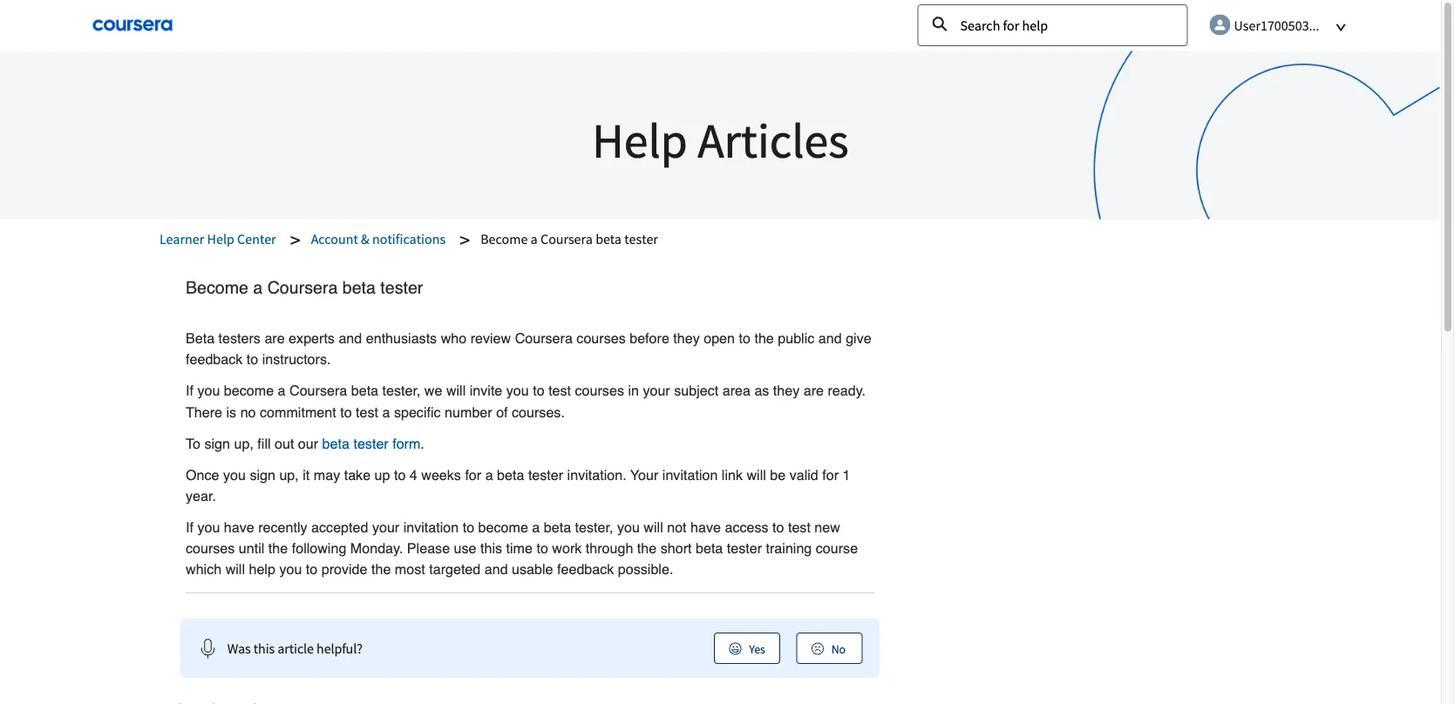Task type: locate. For each thing, give the bounding box(es) containing it.
0 horizontal spatial are
[[265, 330, 285, 347]]

to inside once you sign up, it may take up to 4 weeks for a beta tester invitation. your invitation link will be valid for 1 year.
[[394, 467, 406, 483]]

your inside if you become a coursera beta tester, we will invite you to test courses in your subject area as they are ready. there is no commitment to test a specific number of courses.
[[643, 383, 670, 399]]

yes
[[749, 642, 766, 657]]

you
[[197, 383, 220, 399], [507, 383, 529, 399], [223, 467, 246, 483], [197, 520, 220, 536], [617, 520, 640, 536], [279, 562, 302, 578]]

None field
[[918, 4, 1188, 46]]

may
[[314, 467, 340, 483]]

1 horizontal spatial sign
[[250, 467, 276, 483]]

this right use
[[481, 541, 502, 557]]

will inside if you become a coursera beta tester, we will invite you to test courses in your subject area as they are ready. there is no commitment to test a specific number of courses.
[[446, 383, 466, 399]]

tester, inside if you become a coursera beta tester, we will invite you to test courses in your subject area as they are ready. there is no commitment to test a specific number of courses.
[[382, 383, 421, 399]]

in
[[628, 383, 639, 399]]

to up use
[[463, 520, 475, 536]]

0 vertical spatial this
[[481, 541, 502, 557]]

to
[[739, 330, 751, 347], [247, 351, 258, 368], [533, 383, 545, 399], [340, 404, 352, 420], [394, 467, 406, 483], [463, 520, 475, 536], [773, 520, 784, 536], [537, 541, 548, 557], [306, 562, 318, 578]]

if you become a coursera beta tester, we will invite you to test courses in your subject area as they are ready. there is no commitment to test a specific number of courses.
[[186, 383, 866, 420]]

the down the monday.
[[372, 562, 391, 578]]

are
[[265, 330, 285, 347], [804, 383, 824, 399]]

beta inside "link"
[[596, 231, 622, 248]]

0 vertical spatial become
[[481, 231, 528, 248]]

1 horizontal spatial are
[[804, 383, 824, 399]]

become a coursera beta tester
[[481, 231, 658, 248], [186, 278, 423, 298]]

0 vertical spatial test
[[549, 383, 571, 399]]

review
[[471, 330, 511, 347]]

give
[[846, 330, 872, 347]]

to
[[186, 436, 201, 452]]

tester
[[625, 231, 658, 248], [381, 278, 423, 298], [354, 436, 389, 452], [528, 467, 564, 483], [727, 541, 762, 557]]

and down time
[[485, 562, 508, 578]]

1 horizontal spatial for
[[823, 467, 839, 483]]

become up time
[[478, 520, 528, 536]]

1 horizontal spatial help
[[592, 109, 688, 171]]

short
[[661, 541, 692, 557]]

0 horizontal spatial invitation
[[404, 520, 459, 536]]

ready.
[[828, 383, 866, 399]]

1 horizontal spatial they
[[773, 383, 800, 399]]

courses inside the 'if you have recently accepted your invitation to become a beta tester, you will not have access to test new courses until the following monday. please use this time to work through the short beta tester training course which will help you to provide the most targeted and usable feedback possible.'
[[186, 541, 235, 557]]

to down testers
[[247, 351, 258, 368]]

courses left in
[[575, 383, 624, 399]]

and right experts
[[339, 330, 362, 347]]

0 vertical spatial become a coursera beta tester
[[481, 231, 658, 248]]

if inside the 'if you have recently accepted your invitation to become a beta tester, you will not have access to test new courses until the following monday. please use this time to work through the short beta tester training course which will help you to provide the most targeted and usable feedback possible.'
[[186, 520, 194, 536]]

list containing learner help center
[[160, 230, 901, 249]]

the up possible.
[[637, 541, 657, 557]]

and inside the 'if you have recently accepted your invitation to become a beta tester, you will not have access to test new courses until the following monday. please use this time to work through the short beta tester training course which will help you to provide the most targeted and usable feedback possible.'
[[485, 562, 508, 578]]

take
[[344, 467, 371, 483]]

your right in
[[643, 383, 670, 399]]

help
[[592, 109, 688, 171], [207, 231, 234, 248]]

0 vertical spatial are
[[265, 330, 285, 347]]

to right the open
[[739, 330, 751, 347]]

beta
[[186, 330, 215, 347]]

help articles
[[592, 109, 849, 171]]

tester,
[[382, 383, 421, 399], [575, 520, 613, 536]]

we
[[425, 383, 443, 399]]

sign down 'fill'
[[250, 467, 276, 483]]

0 vertical spatial courses
[[577, 330, 626, 347]]

for left 1
[[823, 467, 839, 483]]

1 horizontal spatial and
[[485, 562, 508, 578]]

0 vertical spatial your
[[643, 383, 670, 399]]

your up the monday.
[[372, 520, 400, 536]]

test up training
[[788, 520, 811, 536]]

1 if from the top
[[186, 383, 194, 399]]

become inside if you become a coursera beta tester, we will invite you to test courses in your subject area as they are ready. there is no commitment to test a specific number of courses.
[[224, 383, 274, 399]]

our
[[298, 436, 318, 452]]

0 vertical spatial become
[[224, 383, 274, 399]]

0 horizontal spatial become
[[186, 278, 248, 298]]

learner help center
[[160, 231, 276, 248]]

course
[[816, 541, 858, 557]]

1 vertical spatial this
[[254, 640, 275, 657]]

list
[[160, 230, 901, 249]]

if for if you become a coursera beta tester, we will invite you to test courses in your subject area as they are ready. there is no commitment to test a specific number of courses.
[[186, 383, 194, 399]]

learner
[[160, 231, 204, 248]]

tester inside "link"
[[625, 231, 658, 248]]

invitation up please
[[404, 520, 459, 536]]

test up beta tester form link
[[356, 404, 379, 420]]

there
[[186, 404, 222, 420]]

1 vertical spatial become
[[186, 278, 248, 298]]

courses up which
[[186, 541, 235, 557]]

if up there
[[186, 383, 194, 399]]

0 horizontal spatial for
[[465, 467, 482, 483]]

sign right 'to'
[[204, 436, 230, 452]]

courses inside if you become a coursera beta tester, we will invite you to test courses in your subject area as they are ready. there is no commitment to test a specific number of courses.
[[575, 383, 624, 399]]

you inside once you sign up, it may take up to 4 weeks for a beta tester invitation. your invitation link will be valid for 1 year.
[[223, 467, 246, 483]]

courses inside beta testers are experts and enthusiasts who review coursera courses before they open to the public and give feedback to instructors.
[[577, 330, 626, 347]]

0 horizontal spatial help
[[207, 231, 234, 248]]

1 vertical spatial they
[[773, 383, 800, 399]]

1 horizontal spatial become
[[478, 520, 528, 536]]

1 for from the left
[[465, 467, 482, 483]]

0 horizontal spatial and
[[339, 330, 362, 347]]

your inside the 'if you have recently accepted your invitation to become a beta tester, you will not have access to test new courses until the following monday. please use this time to work through the short beta tester training course which will help you to provide the most targeted and usable feedback possible.'
[[372, 520, 400, 536]]

1 horizontal spatial up,
[[279, 467, 299, 483]]

0 horizontal spatial sign
[[204, 436, 230, 452]]

user17005035787643512328 button
[[1206, 10, 1400, 38]]

courses
[[577, 330, 626, 347], [575, 383, 624, 399], [186, 541, 235, 557]]

if inside if you become a coursera beta tester, we will invite you to test courses in your subject area as they are ready. there is no commitment to test a specific number of courses.
[[186, 383, 194, 399]]

no
[[240, 404, 256, 420]]

are up instructors.
[[265, 330, 285, 347]]

you right "help"
[[279, 562, 302, 578]]

1 horizontal spatial test
[[549, 383, 571, 399]]

courses.
[[512, 404, 565, 420]]

0 vertical spatial feedback
[[186, 351, 243, 368]]

will left be
[[747, 467, 766, 483]]

to sign up, fill out our beta tester form .
[[186, 436, 425, 452]]

up, left the it
[[279, 467, 299, 483]]

year.
[[186, 488, 216, 504]]

0 vertical spatial if
[[186, 383, 194, 399]]

and
[[339, 330, 362, 347], [819, 330, 842, 347], [485, 562, 508, 578]]

are inside beta testers are experts and enthusiasts who review coursera courses before they open to the public and give feedback to instructors.
[[265, 330, 285, 347]]

you up through
[[617, 520, 640, 536]]

1 vertical spatial courses
[[575, 383, 624, 399]]

0 vertical spatial tester,
[[382, 383, 421, 399]]

0 horizontal spatial they
[[674, 330, 700, 347]]

1 vertical spatial test
[[356, 404, 379, 420]]

they left the open
[[674, 330, 700, 347]]

will
[[446, 383, 466, 399], [747, 467, 766, 483], [644, 520, 663, 536], [226, 562, 245, 578]]

beta
[[596, 231, 622, 248], [343, 278, 376, 298], [351, 383, 379, 399], [322, 436, 350, 452], [497, 467, 525, 483], [544, 520, 571, 536], [696, 541, 723, 557]]

0 horizontal spatial become a coursera beta tester
[[186, 278, 423, 298]]

0 vertical spatial they
[[674, 330, 700, 347]]

learner help center link
[[160, 230, 290, 249]]

1 vertical spatial if
[[186, 520, 194, 536]]

1 horizontal spatial feedback
[[557, 562, 614, 578]]

1 vertical spatial become a coursera beta tester
[[186, 278, 423, 298]]

1 vertical spatial become
[[478, 520, 528, 536]]

1 vertical spatial sign
[[250, 467, 276, 483]]

1 vertical spatial feedback
[[557, 562, 614, 578]]

have
[[224, 520, 254, 536], [691, 520, 721, 536]]

0 horizontal spatial test
[[356, 404, 379, 420]]

0 vertical spatial up,
[[234, 436, 254, 452]]

you down year.
[[197, 520, 220, 536]]

for right the weeks
[[465, 467, 482, 483]]

of
[[496, 404, 508, 420]]

and left give
[[819, 330, 842, 347]]

are left ready.
[[804, 383, 824, 399]]

they right the as at bottom right
[[773, 383, 800, 399]]

not
[[667, 520, 687, 536]]

2 horizontal spatial test
[[788, 520, 811, 536]]

1 vertical spatial invitation
[[404, 520, 459, 536]]

2 horizontal spatial and
[[819, 330, 842, 347]]

will right we
[[446, 383, 466, 399]]

feedback
[[186, 351, 243, 368], [557, 562, 614, 578]]

have right not
[[691, 520, 721, 536]]

0 horizontal spatial tester,
[[382, 383, 421, 399]]

to up the courses.
[[533, 383, 545, 399]]

0 horizontal spatial become
[[224, 383, 274, 399]]

up, left 'fill'
[[234, 436, 254, 452]]

no button
[[797, 633, 863, 664]]

the left the public
[[755, 330, 774, 347]]

time
[[506, 541, 533, 557]]

invitation left link
[[663, 467, 718, 483]]

1 horizontal spatial this
[[481, 541, 502, 557]]

0 horizontal spatial up,
[[234, 436, 254, 452]]

1 horizontal spatial have
[[691, 520, 721, 536]]

the down recently
[[268, 541, 288, 557]]

invitation
[[663, 467, 718, 483], [404, 520, 459, 536]]

tester inside once you sign up, it may take up to 4 weeks for a beta tester invitation. your invitation link will be valid for 1 year.
[[528, 467, 564, 483]]

0 vertical spatial invitation
[[663, 467, 718, 483]]

tester, up through
[[575, 520, 613, 536]]

a
[[531, 231, 538, 248], [253, 278, 263, 298], [278, 383, 286, 399], [382, 404, 390, 420], [485, 467, 493, 483], [532, 520, 540, 536]]

2 vertical spatial courses
[[186, 541, 235, 557]]

articles
[[698, 109, 849, 171]]

coursera
[[541, 231, 593, 248], [267, 278, 338, 298], [515, 330, 573, 347], [290, 383, 347, 399]]

1 horizontal spatial become a coursera beta tester
[[481, 231, 658, 248]]

0 horizontal spatial have
[[224, 520, 254, 536]]

1 horizontal spatial your
[[643, 383, 670, 399]]

sign
[[204, 436, 230, 452], [250, 467, 276, 483]]

1 vertical spatial tester,
[[575, 520, 613, 536]]

feedback down beta
[[186, 351, 243, 368]]

number
[[445, 404, 492, 420]]

become a coursera beta tester inside become a coursera beta tester "link"
[[481, 231, 658, 248]]

become up the no at the left bottom of page
[[224, 383, 274, 399]]

feedback down work
[[557, 562, 614, 578]]

provide
[[322, 562, 368, 578]]

to right time
[[537, 541, 548, 557]]

beta testers are experts and enthusiasts who review coursera courses before they open to the public and give feedback to instructors.
[[186, 330, 872, 368]]

2 if from the top
[[186, 520, 194, 536]]

help
[[249, 562, 276, 578]]

account
[[311, 231, 358, 248]]

up,
[[234, 436, 254, 452], [279, 467, 299, 483]]

are inside if you become a coursera beta tester, we will invite you to test courses in your subject area as they are ready. there is no commitment to test a specific number of courses.
[[804, 383, 824, 399]]

become inside "link"
[[481, 231, 528, 248]]

1 vertical spatial are
[[804, 383, 824, 399]]

subject
[[674, 383, 719, 399]]

tester, up specific
[[382, 383, 421, 399]]

0 horizontal spatial feedback
[[186, 351, 243, 368]]

you up of
[[507, 383, 529, 399]]

1 horizontal spatial become
[[481, 231, 528, 248]]

work
[[552, 541, 582, 557]]

your
[[643, 383, 670, 399], [372, 520, 400, 536]]

this right 'was'
[[254, 640, 275, 657]]

courses left before
[[577, 330, 626, 347]]

the inside beta testers are experts and enthusiasts who review coursera courses before they open to the public and give feedback to instructors.
[[755, 330, 774, 347]]

up
[[375, 467, 390, 483]]

1 vertical spatial your
[[372, 520, 400, 536]]

a inside once you sign up, it may take up to 4 weeks for a beta tester invitation. your invitation link will be valid for 1 year.
[[485, 467, 493, 483]]

1 horizontal spatial tester,
[[575, 520, 613, 536]]

if
[[186, 383, 194, 399], [186, 520, 194, 536]]

have up "until"
[[224, 520, 254, 536]]

test up the courses.
[[549, 383, 571, 399]]

they
[[674, 330, 700, 347], [773, 383, 800, 399]]

2 vertical spatial test
[[788, 520, 811, 536]]

if down year.
[[186, 520, 194, 536]]

account & notifications
[[311, 231, 446, 248]]

become
[[224, 383, 274, 399], [478, 520, 528, 536]]

1 vertical spatial up,
[[279, 467, 299, 483]]

to left 4
[[394, 467, 406, 483]]

1 horizontal spatial invitation
[[663, 467, 718, 483]]

beta inside once you sign up, it may take up to 4 weeks for a beta tester invitation. your invitation link will be valid for 1 year.
[[497, 467, 525, 483]]

you right once at the bottom left of page
[[223, 467, 246, 483]]

0 horizontal spatial your
[[372, 520, 400, 536]]

0 vertical spatial help
[[592, 109, 688, 171]]

test
[[549, 383, 571, 399], [356, 404, 379, 420], [788, 520, 811, 536]]

none field inside help articles banner
[[918, 4, 1188, 46]]

before
[[630, 330, 670, 347]]



Task type: vqa. For each thing, say whether or not it's contained in the screenshot.
1st launching from the top
no



Task type: describe. For each thing, give the bounding box(es) containing it.
will down "until"
[[226, 562, 245, 578]]

they inside beta testers are experts and enthusiasts who review coursera courses before they open to the public and give feedback to instructors.
[[674, 330, 700, 347]]

if you have recently accepted your invitation to become a beta tester, you will not have access to test new courses until the following monday. please use this time to work through the short beta tester training course which will help you to provide the most targeted and usable feedback possible.
[[186, 520, 858, 578]]

0 vertical spatial sign
[[204, 436, 230, 452]]

recently
[[258, 520, 308, 536]]

2 for from the left
[[823, 467, 839, 483]]

coursera inside if you become a coursera beta tester, we will invite you to test courses in your subject area as they are ready. there is no commitment to test a specific number of courses.
[[290, 383, 347, 399]]

they inside if you become a coursera beta tester, we will invite you to test courses in your subject area as they are ready. there is no commitment to test a specific number of courses.
[[773, 383, 800, 399]]

a inside the 'if you have recently accepted your invitation to become a beta tester, you will not have access to test new courses until the following monday. please use this time to work through the short beta tester training course which will help you to provide the most targeted and usable feedback possible.'
[[532, 520, 540, 536]]

test inside the 'if you have recently accepted your invitation to become a beta tester, you will not have access to test new courses until the following monday. please use this time to work through the short beta tester training course which will help you to provide the most targeted and usable feedback possible.'
[[788, 520, 811, 536]]

once you sign up, it may take up to 4 weeks for a beta tester invitation. your invitation link will be valid for 1 year.
[[186, 467, 851, 504]]

invitation.
[[567, 467, 627, 483]]

invitation inside the 'if you have recently accepted your invitation to become a beta tester, you will not have access to test new courses until the following monday. please use this time to work through the short beta tester training course which will help you to provide the most targeted and usable feedback possible.'
[[404, 520, 459, 536]]

area
[[723, 383, 751, 399]]

please
[[407, 541, 450, 557]]

accepted
[[311, 520, 368, 536]]

1 vertical spatial help
[[207, 231, 234, 248]]

targeted
[[429, 562, 481, 578]]

be
[[770, 467, 786, 483]]

fill
[[258, 436, 271, 452]]

form
[[393, 436, 421, 452]]

you up there
[[197, 383, 220, 399]]

will left not
[[644, 520, 663, 536]]

once
[[186, 467, 219, 483]]

instructors.
[[262, 351, 331, 368]]

will inside once you sign up, it may take up to 4 weeks for a beta tester invitation. your invitation link will be valid for 1 year.
[[747, 467, 766, 483]]

public
[[778, 330, 815, 347]]

.
[[421, 436, 425, 452]]

open
[[704, 330, 735, 347]]

through
[[586, 541, 634, 557]]

help inside banner
[[592, 109, 688, 171]]

tester, inside the 'if you have recently accepted your invitation to become a beta tester, you will not have access to test new courses until the following monday. please use this time to work through the short beta tester training course which will help you to provide the most targeted and usable feedback possible.'
[[575, 520, 613, 536]]

who
[[441, 330, 467, 347]]

which
[[186, 562, 222, 578]]

experts
[[289, 330, 335, 347]]

following
[[292, 541, 347, 557]]

as
[[755, 383, 770, 399]]

if for if you have recently accepted your invitation to become a beta tester, you will not have access to test new courses until the following monday. please use this time to work through the short beta tester training course which will help you to provide the most targeted and usable feedback possible.
[[186, 520, 194, 536]]

user17005035787643512328
[[1234, 17, 1400, 34]]

to down the following on the left of page
[[306, 562, 318, 578]]

valid
[[790, 467, 819, 483]]

training
[[766, 541, 812, 557]]

your
[[631, 467, 659, 483]]

was this article helpful?
[[227, 640, 363, 657]]

a inside "link"
[[531, 231, 538, 248]]

no
[[832, 642, 846, 657]]

link
[[722, 467, 743, 483]]

to up training
[[773, 520, 784, 536]]

2 have from the left
[[691, 520, 721, 536]]

weeks
[[421, 467, 461, 483]]

up, inside once you sign up, it may take up to 4 weeks for a beta tester invitation. your invitation link will be valid for 1 year.
[[279, 467, 299, 483]]

become inside the 'if you have recently accepted your invitation to become a beta tester, you will not have access to test new courses until the following monday. please use this time to work through the short beta tester training course which will help you to provide the most targeted and usable feedback possible.'
[[478, 520, 528, 536]]

sign inside once you sign up, it may take up to 4 weeks for a beta tester invitation. your invitation link will be valid for 1 year.
[[250, 467, 276, 483]]

most
[[395, 562, 425, 578]]

this inside the 'if you have recently accepted your invitation to become a beta tester, you will not have access to test new courses until the following monday. please use this time to work through the short beta tester training course which will help you to provide the most targeted and usable feedback possible.'
[[481, 541, 502, 557]]

coursera inside beta testers are experts and enthusiasts who review coursera courses before they open to the public and give feedback to instructors.
[[515, 330, 573, 347]]

become a coursera beta tester link
[[460, 230, 665, 249]]

beta tester form link
[[322, 436, 421, 452]]

until
[[239, 541, 265, 557]]

invitation inside once you sign up, it may take up to 4 weeks for a beta tester invitation. your invitation link will be valid for 1 year.
[[663, 467, 718, 483]]

monday.
[[350, 541, 403, 557]]

account & notifications link
[[290, 230, 460, 249]]

coursera inside become a coursera beta tester "link"
[[541, 231, 593, 248]]

1 have from the left
[[224, 520, 254, 536]]

testers
[[219, 330, 261, 347]]

Search for help text field
[[918, 4, 1188, 46]]

yes button
[[714, 633, 781, 664]]

tester inside the 'if you have recently accepted your invitation to become a beta tester, you will not have access to test new courses until the following monday. please use this time to work through the short beta tester training course which will help you to provide the most targeted and usable feedback possible.'
[[727, 541, 762, 557]]

helpful?
[[317, 640, 363, 657]]

usable
[[512, 562, 553, 578]]

out
[[275, 436, 294, 452]]

0 horizontal spatial this
[[254, 640, 275, 657]]

1
[[843, 467, 851, 483]]

was
[[227, 640, 251, 657]]

commitment
[[260, 404, 336, 420]]

use
[[454, 541, 477, 557]]

4
[[410, 467, 418, 483]]

invite
[[470, 383, 503, 399]]

feedback inside the 'if you have recently accepted your invitation to become a beta tester, you will not have access to test new courses until the following monday. please use this time to work through the short beta tester training course which will help you to provide the most targeted and usable feedback possible.'
[[557, 562, 614, 578]]

center
[[237, 231, 276, 248]]

access
[[725, 520, 769, 536]]

to up beta tester form link
[[340, 404, 352, 420]]

possible.
[[618, 562, 674, 578]]

new
[[815, 520, 841, 536]]

article
[[278, 640, 314, 657]]

feedback inside beta testers are experts and enthusiasts who review coursera courses before they open to the public and give feedback to instructors.
[[186, 351, 243, 368]]

specific
[[394, 404, 441, 420]]

enthusiasts
[[366, 330, 437, 347]]

beta inside if you become a coursera beta tester, we will invite you to test courses in your subject area as they are ready. there is no commitment to test a specific number of courses.
[[351, 383, 379, 399]]

notifications
[[372, 231, 446, 248]]

is
[[226, 404, 236, 420]]

&
[[361, 231, 370, 248]]

help articles banner
[[0, 0, 1442, 219]]

it
[[303, 467, 310, 483]]



